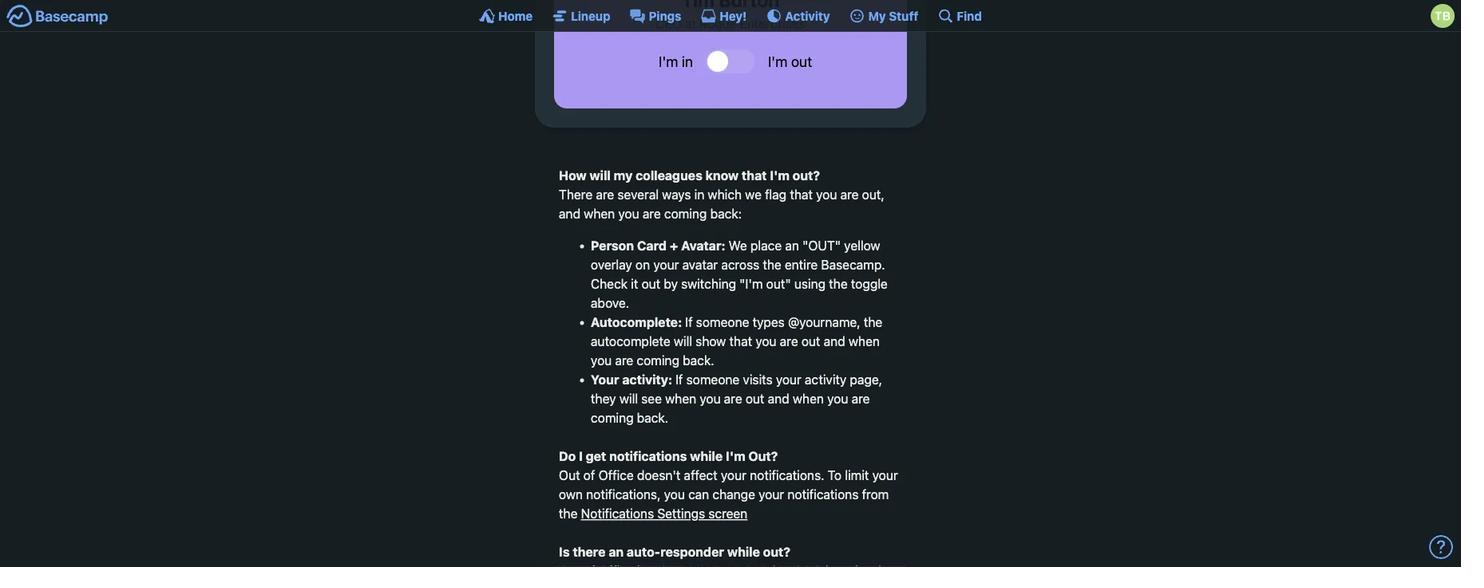Task type: describe. For each thing, give the bounding box(es) containing it.
lineup
[[571, 9, 611, 23]]

screen
[[709, 507, 748, 522]]

enterprises
[[740, 17, 805, 32]]

several
[[618, 187, 659, 203]]

settings
[[657, 507, 705, 522]]

how
[[559, 168, 587, 183]]

switch accounts image
[[6, 4, 109, 29]]

are down if someone types @yourname, the autocomplete will show that you are out and when you are coming back. at the bottom of the page
[[724, 392, 742, 407]]

find
[[957, 9, 982, 23]]

my
[[868, 9, 886, 23]]

i'm down enterprises
[[768, 53, 788, 70]]

are down "my"
[[596, 187, 614, 203]]

my stuff
[[868, 9, 919, 23]]

out down activity "link"
[[791, 53, 812, 70]]

your up change
[[721, 468, 747, 484]]

types
[[753, 315, 785, 330]]

rogue
[[699, 17, 736, 32]]

we place an "out" yellow overlay on your avatar across the entire basecamp. check it out by switching "i'm out" using the toggle above.
[[591, 239, 888, 311]]

activity
[[805, 373, 847, 388]]

activity:
[[622, 373, 673, 388]]

0 vertical spatial in
[[682, 53, 693, 70]]

above.
[[591, 296, 629, 311]]

to
[[828, 468, 842, 484]]

back:
[[710, 207, 742, 222]]

back. inside if someone types @yourname, the autocomplete will show that you are out and when you are coming back.
[[683, 353, 714, 369]]

out
[[559, 468, 580, 484]]

i'm inside how will my colleagues know that i'm out? there are several ways in which we flag that you are out, and when you are coming back:
[[770, 168, 790, 183]]

show
[[696, 334, 726, 349]]

place
[[751, 239, 782, 254]]

and inside if someone types @yourname, the autocomplete will show that you are out and when you are coming back.
[[824, 334, 845, 349]]

if someone types @yourname, the autocomplete will show that you are out and when you are coming back.
[[591, 315, 883, 369]]

notifications settings screen
[[581, 507, 748, 522]]

of
[[583, 468, 595, 484]]

page,
[[850, 373, 882, 388]]

will inside if someone types @yourname, the autocomplete will show that you are out and when you are coming back.
[[674, 334, 692, 349]]

out inside if someone types @yourname, the autocomplete will show that you are out and when you are coming back.
[[802, 334, 820, 349]]

out,
[[862, 187, 885, 203]]

your up from
[[872, 468, 898, 484]]

"i'm
[[740, 277, 763, 292]]

is there an auto-responder while out?
[[559, 545, 790, 560]]

your inside if someone visits your activity page, they will see when you are out and when you are coming back.
[[776, 373, 802, 388]]

i'm left out?
[[726, 449, 746, 464]]

from
[[862, 488, 889, 503]]

auto-
[[627, 545, 660, 560]]

and inside how will my colleagues know that i'm out? there are several ways in which we flag that you are out, and when you are coming back:
[[559, 207, 581, 222]]

are left out,
[[841, 187, 859, 203]]

you down activity
[[827, 392, 848, 407]]

activity link
[[766, 8, 830, 24]]

in inside how will my colleagues know that i'm out? there are several ways in which we flag that you are out, and when you are coming back:
[[694, 187, 705, 203]]

you down several
[[618, 207, 639, 222]]

how will my colleagues know that i'm out? there are several ways in which we flag that you are out, and when you are coming back:
[[559, 168, 885, 222]]

entire
[[785, 258, 818, 273]]

an for auto-
[[609, 545, 624, 560]]

can
[[688, 488, 709, 503]]

it
[[631, 277, 638, 292]]

out inside if someone visits your activity page, they will see when you are out and when you are coming back.
[[746, 392, 765, 407]]

toggle
[[851, 277, 888, 292]]

hey!
[[720, 9, 747, 23]]

an for "out"
[[785, 239, 799, 254]]

will inside if someone visits your activity page, they will see when you are out and when you are coming back.
[[620, 392, 638, 407]]

notifications.
[[750, 468, 824, 484]]

1 vertical spatial that
[[790, 187, 813, 203]]

by
[[664, 277, 678, 292]]

are down page,
[[852, 392, 870, 407]]

0 vertical spatial that
[[742, 168, 767, 183]]

avatar:
[[681, 239, 726, 254]]

i'm in
[[659, 53, 693, 70]]

ceo
[[656, 17, 682, 32]]

out"
[[766, 277, 791, 292]]

check
[[591, 277, 628, 292]]

person
[[591, 239, 634, 254]]

my stuff button
[[849, 8, 919, 24]]

my
[[614, 168, 633, 183]]

activity
[[785, 9, 830, 23]]

the down place
[[763, 258, 781, 273]]

basecamp.
[[821, 258, 885, 273]]

i'm down ceo
[[659, 53, 678, 70]]

the inside out of office doesn't affect your notifications. to limit your own notifications, you can change your notifications from the
[[559, 507, 578, 522]]

i
[[579, 449, 583, 464]]

i'm out
[[768, 53, 812, 70]]

out of office doesn't affect your notifications. to limit your own notifications, you can change your notifications from the
[[559, 468, 898, 522]]

affect
[[684, 468, 718, 484]]

stuff
[[889, 9, 919, 23]]

colleagues
[[636, 168, 703, 183]]

home link
[[479, 8, 533, 24]]

they
[[591, 392, 616, 407]]



Task type: locate. For each thing, give the bounding box(es) containing it.
an inside we place an "out" yellow overlay on your avatar across the entire basecamp. check it out by switching "i'm out" using the toggle above.
[[785, 239, 799, 254]]

1 vertical spatial notifications
[[788, 488, 859, 503]]

while
[[690, 449, 723, 464], [727, 545, 760, 560]]

when down activity
[[793, 392, 824, 407]]

when up page,
[[849, 334, 880, 349]]

office
[[599, 468, 634, 484]]

and down there
[[559, 207, 581, 222]]

will inside how will my colleagues know that i'm out? there are several ways in which we flag that you are out, and when you are coming back:
[[590, 168, 611, 183]]

0 horizontal spatial while
[[690, 449, 723, 464]]

an up entire
[[785, 239, 799, 254]]

that inside if someone types @yourname, the autocomplete will show that you are out and when you are coming back.
[[729, 334, 752, 349]]

0 vertical spatial while
[[690, 449, 723, 464]]

that up the we
[[742, 168, 767, 183]]

your inside we place an "out" yellow overlay on your avatar across the entire basecamp. check it out by switching "i'm out" using the toggle above.
[[653, 258, 679, 273]]

card
[[637, 239, 667, 254]]

0 vertical spatial an
[[785, 239, 799, 254]]

1 vertical spatial while
[[727, 545, 760, 560]]

that right flag
[[790, 187, 813, 203]]

you up settings
[[664, 488, 685, 503]]

"out"
[[803, 239, 841, 254]]

0 vertical spatial back.
[[683, 353, 714, 369]]

when right the see
[[665, 392, 696, 407]]

there
[[559, 187, 593, 203]]

if right activity:
[[676, 373, 683, 388]]

home
[[498, 9, 533, 23]]

out?
[[793, 168, 820, 183], [763, 545, 790, 560]]

person card + avatar:
[[591, 239, 729, 254]]

do i get notifications while i'm out?
[[559, 449, 778, 464]]

we
[[745, 187, 762, 203]]

0 horizontal spatial will
[[590, 168, 611, 183]]

2 horizontal spatial will
[[674, 334, 692, 349]]

in right ways
[[694, 187, 705, 203]]

using
[[794, 277, 826, 292]]

0 horizontal spatial back.
[[637, 411, 668, 426]]

out?
[[749, 449, 778, 464]]

out inside we place an "out" yellow overlay on your avatar across the entire basecamp. check it out by switching "i'm out" using the toggle above.
[[642, 277, 661, 292]]

back.
[[683, 353, 714, 369], [637, 411, 668, 426]]

out down visits on the right of page
[[746, 392, 765, 407]]

your
[[591, 373, 619, 388]]

autocomplete:
[[591, 315, 685, 330]]

back. down show at the left bottom of the page
[[683, 353, 714, 369]]

your right visits on the right of page
[[776, 373, 802, 388]]

0 vertical spatial someone
[[696, 315, 749, 330]]

pings
[[649, 9, 681, 23]]

2 vertical spatial will
[[620, 392, 638, 407]]

1 horizontal spatial while
[[727, 545, 760, 560]]

and down '@yourname,'
[[824, 334, 845, 349]]

an
[[785, 239, 799, 254], [609, 545, 624, 560]]

do
[[559, 449, 576, 464]]

someone
[[696, 315, 749, 330], [686, 373, 740, 388]]

1 horizontal spatial an
[[785, 239, 799, 254]]

1 horizontal spatial in
[[694, 187, 705, 203]]

you down show at the left bottom of the page
[[700, 392, 721, 407]]

you inside out of office doesn't affect your notifications. to limit your own notifications, you can change your notifications from the
[[664, 488, 685, 503]]

when inside if someone types @yourname, the autocomplete will show that you are out and when you are coming back.
[[849, 334, 880, 349]]

the down toggle
[[864, 315, 883, 330]]

your down notifications.
[[759, 488, 784, 503]]

while down "screen"
[[727, 545, 760, 560]]

someone for when
[[686, 373, 740, 388]]

1 vertical spatial and
[[824, 334, 845, 349]]

notifications inside out of office doesn't affect your notifications. to limit your own notifications, you can change your notifications from the
[[788, 488, 859, 503]]

know
[[706, 168, 739, 183]]

ceo         at         rogue enterprises
[[656, 17, 805, 32]]

there
[[573, 545, 606, 560]]

1 vertical spatial out?
[[763, 545, 790, 560]]

out? up "out"
[[793, 168, 820, 183]]

switching
[[681, 277, 736, 292]]

notifications settings screen link
[[581, 507, 748, 522]]

0 horizontal spatial if
[[676, 373, 683, 388]]

and inside if someone visits your activity page, they will see when you are out and when you are coming back.
[[768, 392, 790, 407]]

0 horizontal spatial in
[[682, 53, 693, 70]]

coming up activity:
[[637, 353, 680, 369]]

0 horizontal spatial an
[[609, 545, 624, 560]]

see
[[641, 392, 662, 407]]

tim burton image
[[1431, 4, 1455, 28]]

out down '@yourname,'
[[802, 334, 820, 349]]

your up by
[[653, 258, 679, 273]]

out right it
[[642, 277, 661, 292]]

out? inside how will my colleagues know that i'm out? there are several ways in which we flag that you are out, and when you are coming back:
[[793, 168, 820, 183]]

someone inside if someone visits your activity page, they will see when you are out and when you are coming back.
[[686, 373, 740, 388]]

at
[[685, 17, 696, 32]]

1 vertical spatial coming
[[637, 353, 680, 369]]

coming inside how will my colleagues know that i'm out? there are several ways in which we flag that you are out, and when you are coming back:
[[664, 207, 707, 222]]

out? down out of office doesn't affect your notifications. to limit your own notifications, you can change your notifications from the
[[763, 545, 790, 560]]

overlay
[[591, 258, 632, 273]]

and down visits on the right of page
[[768, 392, 790, 407]]

are down types
[[780, 334, 798, 349]]

1 horizontal spatial out?
[[793, 168, 820, 183]]

2 horizontal spatial and
[[824, 334, 845, 349]]

0 vertical spatial out?
[[793, 168, 820, 183]]

back. inside if someone visits your activity page, they will see when you are out and when you are coming back.
[[637, 411, 668, 426]]

while up affect
[[690, 449, 723, 464]]

1 vertical spatial in
[[694, 187, 705, 203]]

1 vertical spatial someone
[[686, 373, 740, 388]]

coming down they
[[591, 411, 634, 426]]

notifications,
[[586, 488, 661, 503]]

1 vertical spatial back.
[[637, 411, 668, 426]]

back. down the see
[[637, 411, 668, 426]]

0 vertical spatial will
[[590, 168, 611, 183]]

2 vertical spatial coming
[[591, 411, 634, 426]]

we
[[729, 239, 747, 254]]

when down there
[[584, 207, 615, 222]]

is
[[559, 545, 570, 560]]

2 vertical spatial and
[[768, 392, 790, 407]]

the down own
[[559, 507, 578, 522]]

find button
[[938, 8, 982, 24]]

own
[[559, 488, 583, 503]]

0 vertical spatial coming
[[664, 207, 707, 222]]

will
[[590, 168, 611, 183], [674, 334, 692, 349], [620, 392, 638, 407]]

if for autocomplete:
[[685, 315, 693, 330]]

0 horizontal spatial and
[[559, 207, 581, 222]]

1 horizontal spatial will
[[620, 392, 638, 407]]

1 horizontal spatial if
[[685, 315, 693, 330]]

pings button
[[630, 8, 681, 24]]

1 vertical spatial an
[[609, 545, 624, 560]]

1 vertical spatial will
[[674, 334, 692, 349]]

in
[[682, 53, 693, 70], [694, 187, 705, 203]]

1 horizontal spatial notifications
[[788, 488, 859, 503]]

0 vertical spatial notifications
[[609, 449, 687, 464]]

notifications down to
[[788, 488, 859, 503]]

0 vertical spatial if
[[685, 315, 693, 330]]

1 horizontal spatial back.
[[683, 353, 714, 369]]

autocomplete
[[591, 334, 670, 349]]

0 horizontal spatial out?
[[763, 545, 790, 560]]

2 vertical spatial that
[[729, 334, 752, 349]]

@yourname,
[[788, 315, 861, 330]]

you left out,
[[816, 187, 837, 203]]

will left show at the left bottom of the page
[[674, 334, 692, 349]]

hey! button
[[701, 8, 747, 24]]

+
[[670, 239, 678, 254]]

someone for you
[[696, 315, 749, 330]]

flag
[[765, 187, 787, 203]]

change
[[713, 488, 755, 503]]

notifications
[[581, 507, 654, 522]]

visits
[[743, 373, 773, 388]]

coming inside if someone visits your activity page, they will see when you are out and when you are coming back.
[[591, 411, 634, 426]]

on
[[636, 258, 650, 273]]

limit
[[845, 468, 869, 484]]

you up your
[[591, 353, 612, 369]]

main element
[[0, 0, 1461, 32]]

when inside how will my colleagues know that i'm out? there are several ways in which we flag that you are out, and when you are coming back:
[[584, 207, 615, 222]]

if someone visits your activity page, they will see when you are out and when you are coming back.
[[591, 373, 882, 426]]

if
[[685, 315, 693, 330], [676, 373, 683, 388]]

out
[[791, 53, 812, 70], [642, 277, 661, 292], [802, 334, 820, 349], [746, 392, 765, 407]]

if down switching
[[685, 315, 693, 330]]

your activity:
[[591, 373, 676, 388]]

which
[[708, 187, 742, 203]]

someone up show at the left bottom of the page
[[696, 315, 749, 330]]

yellow
[[844, 239, 880, 254]]

if inside if someone visits your activity page, they will see when you are out and when you are coming back.
[[676, 373, 683, 388]]

i'm up flag
[[770, 168, 790, 183]]

someone inside if someone types @yourname, the autocomplete will show that you are out and when you are coming back.
[[696, 315, 749, 330]]

an right the there
[[609, 545, 624, 560]]

coming inside if someone types @yourname, the autocomplete will show that you are out and when you are coming back.
[[637, 353, 680, 369]]

doesn't
[[637, 468, 681, 484]]

the
[[763, 258, 781, 273], [829, 277, 848, 292], [864, 315, 883, 330], [559, 507, 578, 522]]

someone down show at the left bottom of the page
[[686, 373, 740, 388]]

0 horizontal spatial notifications
[[609, 449, 687, 464]]

responder
[[660, 545, 724, 560]]

get
[[586, 449, 606, 464]]

notifications up doesn't
[[609, 449, 687, 464]]

are down autocomplete
[[615, 353, 633, 369]]

when
[[584, 207, 615, 222], [849, 334, 880, 349], [665, 392, 696, 407], [793, 392, 824, 407]]

if for your activity:
[[676, 373, 683, 388]]

the inside if someone types @yourname, the autocomplete will show that you are out and when you are coming back.
[[864, 315, 883, 330]]

ways
[[662, 187, 691, 203]]

are down several
[[643, 207, 661, 222]]

1 horizontal spatial and
[[768, 392, 790, 407]]

that right show at the left bottom of the page
[[729, 334, 752, 349]]

lineup link
[[552, 8, 611, 24]]

coming down ways
[[664, 207, 707, 222]]

will down your activity:
[[620, 392, 638, 407]]

will left "my"
[[590, 168, 611, 183]]

avatar
[[682, 258, 718, 273]]

you down types
[[756, 334, 777, 349]]

you
[[816, 187, 837, 203], [618, 207, 639, 222], [756, 334, 777, 349], [591, 353, 612, 369], [700, 392, 721, 407], [827, 392, 848, 407], [664, 488, 685, 503]]

if inside if someone types @yourname, the autocomplete will show that you are out and when you are coming back.
[[685, 315, 693, 330]]

in down at
[[682, 53, 693, 70]]

across
[[721, 258, 759, 273]]

0 vertical spatial and
[[559, 207, 581, 222]]

1 vertical spatial if
[[676, 373, 683, 388]]

the down 'basecamp.'
[[829, 277, 848, 292]]



Task type: vqa. For each thing, say whether or not it's contained in the screenshot.
Sun, at the left of page
no



